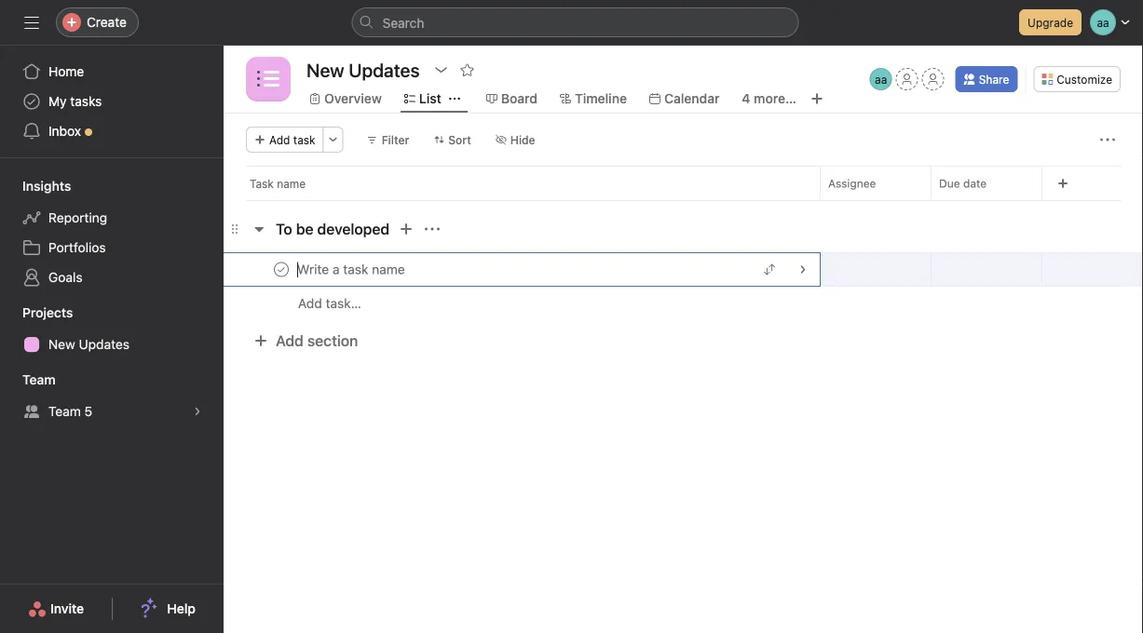Task type: locate. For each thing, give the bounding box(es) containing it.
team 5
[[48, 404, 92, 419]]

add tab image
[[810, 91, 824, 106]]

to be developed button
[[276, 212, 390, 246]]

team button
[[0, 371, 56, 389]]

show options image
[[434, 62, 449, 77]]

None text field
[[302, 53, 424, 87]]

portfolios link
[[11, 233, 212, 263]]

more actions image
[[1100, 132, 1115, 147], [328, 134, 339, 145]]

aa button
[[870, 68, 892, 90]]

add inside add task button
[[269, 133, 290, 146]]

projects
[[22, 305, 73, 320]]

add left task…
[[298, 296, 322, 311]]

portfolios
[[48, 240, 106, 255]]

new
[[48, 337, 75, 352]]

share
[[979, 73, 1009, 86]]

add field image
[[1057, 178, 1069, 189]]

add task… row
[[224, 286, 1143, 320]]

team
[[22, 372, 56, 388], [48, 404, 81, 419]]

invite
[[50, 601, 84, 617]]

insights element
[[0, 170, 224, 296]]

board
[[501, 91, 538, 106]]

teams element
[[0, 363, 224, 430]]

my
[[48, 94, 67, 109]]

2 vertical spatial add
[[276, 332, 304, 350]]

team down new
[[22, 372, 56, 388]]

help
[[167, 601, 196, 617]]

be
[[296, 220, 314, 238]]

inbox
[[48, 123, 81, 139]]

more section actions image
[[425, 222, 440, 237]]

add left section
[[276, 332, 304, 350]]

tasks
[[70, 94, 102, 109]]

0 vertical spatial add
[[269, 133, 290, 146]]

team inside "link"
[[48, 404, 81, 419]]

invite button
[[16, 593, 96, 626]]

5
[[84, 404, 92, 419]]

move tasks between sections image
[[764, 264, 775, 275]]

header to be developed tree grid
[[224, 252, 1143, 320]]

cell
[[224, 252, 821, 287]]

updates
[[79, 337, 130, 352]]

row containing task name
[[224, 166, 1143, 200]]

add left task
[[269, 133, 290, 146]]

team 5 link
[[11, 397, 212, 427]]

1 vertical spatial team
[[48, 404, 81, 419]]

1 horizontal spatial more actions image
[[1100, 132, 1115, 147]]

add task
[[269, 133, 315, 146]]

mark complete image
[[270, 259, 293, 281]]

team left 5 at the left of page
[[48, 404, 81, 419]]

more actions image right task
[[328, 134, 339, 145]]

1 vertical spatial add
[[298, 296, 322, 311]]

reporting
[[48, 210, 107, 225]]

insights
[[22, 178, 71, 194]]

date
[[963, 177, 987, 190]]

reporting link
[[11, 203, 212, 233]]

customize
[[1057, 73, 1112, 86]]

aa
[[875, 73, 887, 86]]

add section button
[[246, 324, 366, 358]]

tab actions image
[[449, 93, 460, 104]]

add inside add section button
[[276, 332, 304, 350]]

task…
[[326, 296, 361, 311]]

team for team
[[22, 372, 56, 388]]

overview link
[[309, 89, 382, 109]]

upgrade
[[1028, 16, 1073, 29]]

more…
[[754, 91, 797, 106]]

create button
[[56, 7, 139, 37]]

sort button
[[425, 127, 480, 153]]

assignee
[[828, 177, 876, 190]]

insights button
[[0, 177, 71, 196]]

board link
[[486, 89, 538, 109]]

0 vertical spatial team
[[22, 372, 56, 388]]

row
[[224, 166, 1143, 200], [246, 199, 1121, 201], [224, 252, 1143, 287]]

timeline
[[575, 91, 627, 106]]

section
[[307, 332, 358, 350]]

add inside add task… button
[[298, 296, 322, 311]]

add task…
[[298, 296, 361, 311]]

hide button
[[487, 127, 544, 153]]

more actions image down customize
[[1100, 132, 1115, 147]]

task
[[250, 177, 274, 190]]

add
[[269, 133, 290, 146], [298, 296, 322, 311], [276, 332, 304, 350]]

team inside dropdown button
[[22, 372, 56, 388]]



Task type: describe. For each thing, give the bounding box(es) containing it.
developed
[[317, 220, 390, 238]]

calendar
[[664, 91, 720, 106]]

task
[[293, 133, 315, 146]]

Task name text field
[[293, 260, 411, 279]]

due
[[939, 177, 960, 190]]

goals
[[48, 270, 83, 285]]

filter
[[382, 133, 409, 146]]

hide
[[510, 133, 535, 146]]

see details, team 5 image
[[192, 406, 203, 417]]

cell inside header to be developed tree grid
[[224, 252, 821, 287]]

4 more… button
[[742, 89, 797, 109]]

name
[[277, 177, 306, 190]]

details image
[[797, 264, 809, 275]]

team for team 5
[[48, 404, 81, 419]]

my tasks link
[[11, 87, 212, 116]]

overview
[[324, 91, 382, 106]]

goals link
[[11, 263, 212, 293]]

due date
[[939, 177, 987, 190]]

projects element
[[0, 296, 224, 363]]

add task… button
[[298, 293, 361, 314]]

add to starred image
[[460, 62, 475, 77]]

Mark complete checkbox
[[270, 259, 293, 281]]

customize button
[[1033, 66, 1121, 92]]

list image
[[257, 68, 279, 90]]

add for add task
[[269, 133, 290, 146]]

hide sidebar image
[[24, 15, 39, 30]]

upgrade button
[[1019, 9, 1082, 35]]

timeline link
[[560, 89, 627, 109]]

list link
[[404, 89, 441, 109]]

projects button
[[0, 304, 73, 322]]

new updates
[[48, 337, 130, 352]]

0 horizontal spatial more actions image
[[328, 134, 339, 145]]

task name
[[250, 177, 306, 190]]

my tasks
[[48, 94, 102, 109]]

add task button
[[246, 127, 324, 153]]

home
[[48, 64, 84, 79]]

share button
[[956, 66, 1018, 92]]

add section
[[276, 332, 358, 350]]

global element
[[0, 46, 224, 157]]

list
[[419, 91, 441, 106]]

to
[[276, 220, 292, 238]]

calendar link
[[649, 89, 720, 109]]

help button
[[129, 593, 208, 626]]

to be developed
[[276, 220, 390, 238]]

4
[[742, 91, 750, 106]]

add a task to this section image
[[399, 222, 414, 237]]

create
[[87, 14, 127, 30]]

sort
[[448, 133, 471, 146]]

inbox link
[[11, 116, 212, 146]]

home link
[[11, 57, 212, 87]]

collapse task list for this section image
[[252, 222, 266, 237]]

new updates link
[[11, 330, 212, 360]]

add for add section
[[276, 332, 304, 350]]

Search tasks, projects, and more text field
[[352, 7, 799, 37]]

filter button
[[358, 127, 418, 153]]

4 more…
[[742, 91, 797, 106]]

add for add task…
[[298, 296, 322, 311]]



Task type: vqa. For each thing, say whether or not it's contained in the screenshot.
Due date
yes



